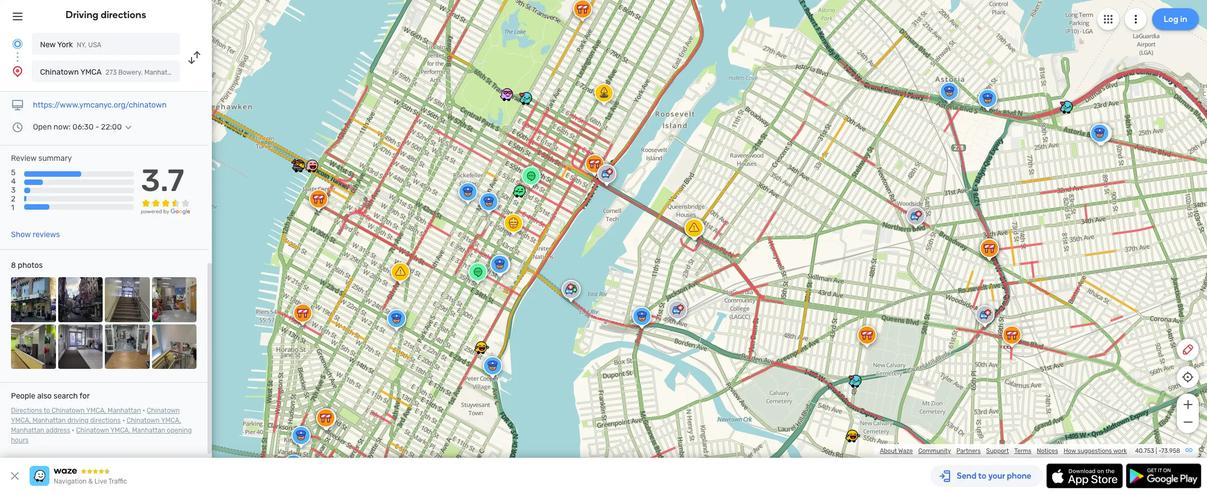 Task type: vqa. For each thing, say whether or not it's contained in the screenshot.
"places"
no



Task type: describe. For each thing, give the bounding box(es) containing it.
manhattan up chinatown ymca, manhattan address link
[[108, 407, 141, 415]]

06:30
[[73, 122, 94, 132]]

current location image
[[11, 37, 24, 51]]

support
[[987, 448, 1009, 455]]

0 horizontal spatial -
[[95, 122, 99, 132]]

image 7 of chinatown ymca, manhattan image
[[105, 324, 150, 369]]

show
[[11, 230, 31, 239]]

273
[[106, 69, 117, 76]]

directions
[[11, 407, 42, 415]]

united
[[181, 69, 201, 76]]

navigation & live traffic
[[54, 478, 127, 485]]

image 6 of chinatown ymca, manhattan image
[[58, 324, 103, 369]]

about waze link
[[880, 448, 913, 455]]

ymca, for driving
[[11, 417, 31, 425]]

computer image
[[11, 99, 24, 112]]

chinatown up driving
[[52, 407, 85, 415]]

states
[[203, 69, 223, 76]]

new york ny, usa
[[40, 40, 101, 49]]

clock image
[[11, 121, 24, 134]]

directions inside chinatown ymca, manhattan driving directions
[[90, 417, 121, 425]]

chinatown ymca, manhattan driving directions link
[[11, 407, 180, 425]]

ymca
[[80, 68, 102, 77]]

&
[[88, 478, 93, 485]]

5
[[11, 168, 16, 177]]

3
[[11, 186, 16, 195]]

chevron down image
[[122, 123, 135, 132]]

directions to chinatown ymca, manhattan link
[[11, 407, 141, 415]]

how
[[1064, 448, 1077, 455]]

search
[[54, 392, 78, 401]]

image 1 of chinatown ymca, manhattan image
[[11, 277, 56, 322]]

22:00
[[101, 122, 122, 132]]

40.753
[[1136, 448, 1155, 455]]

link image
[[1185, 446, 1194, 455]]

address
[[46, 427, 70, 434]]

now:
[[54, 122, 71, 132]]

8
[[11, 261, 16, 270]]

chinatown for chinatown ymca, manhattan opening hours
[[76, 427, 109, 434]]

open now: 06:30 - 22:00
[[33, 122, 122, 132]]

0 vertical spatial directions
[[101, 9, 146, 21]]

image 4 of chinatown ymca, manhattan image
[[152, 277, 197, 322]]

reviews
[[33, 230, 60, 239]]

open
[[33, 122, 52, 132]]

traffic
[[108, 478, 127, 485]]

community link
[[919, 448, 951, 455]]

40.753 | -73.958
[[1136, 448, 1181, 455]]

show reviews
[[11, 230, 60, 239]]

usa
[[88, 41, 101, 49]]

ymca, for address
[[161, 417, 181, 425]]

2
[[11, 195, 15, 204]]

location image
[[11, 65, 24, 78]]

partners link
[[957, 448, 981, 455]]

terms link
[[1015, 448, 1032, 455]]

chinatown for chinatown ymca 273 bowery, manhattan, united states
[[40, 68, 79, 77]]

review
[[11, 154, 36, 163]]

chinatown ymca, manhattan opening hours
[[11, 427, 192, 444]]

chinatown for chinatown ymca, manhattan address
[[127, 417, 160, 425]]

driving
[[66, 9, 99, 21]]

|
[[1156, 448, 1158, 455]]

suggestions
[[1078, 448, 1113, 455]]

opening
[[167, 427, 192, 434]]

chinatown for chinatown ymca, manhattan driving directions
[[147, 407, 180, 415]]

open now: 06:30 - 22:00 button
[[33, 122, 135, 132]]

73.958
[[1162, 448, 1181, 455]]

manhattan for chinatown ymca, manhattan opening hours
[[132, 427, 165, 434]]



Task type: locate. For each thing, give the bounding box(es) containing it.
review summary
[[11, 154, 72, 163]]

directions right driving
[[101, 9, 146, 21]]

1 vertical spatial -
[[1159, 448, 1162, 455]]

1 horizontal spatial -
[[1159, 448, 1162, 455]]

notices link
[[1037, 448, 1059, 455]]

manhattan,
[[144, 69, 179, 76]]

manhattan up hours
[[11, 427, 44, 434]]

image 3 of chinatown ymca, manhattan image
[[105, 277, 150, 322]]

summary
[[38, 154, 72, 163]]

ymca,
[[86, 407, 106, 415], [11, 417, 31, 425], [161, 417, 181, 425], [111, 427, 130, 434]]

driving
[[67, 417, 89, 425]]

pencil image
[[1182, 343, 1195, 356]]

ymca, inside chinatown ymca, manhattan driving directions
[[11, 417, 31, 425]]

1
[[11, 203, 14, 213]]

notices
[[1037, 448, 1059, 455]]

manhattan down to
[[32, 417, 66, 425]]

zoom out image
[[1182, 416, 1195, 429]]

ymca, inside "chinatown ymca, manhattan address"
[[161, 417, 181, 425]]

how suggestions work link
[[1064, 448, 1127, 455]]

3.7
[[141, 163, 184, 199]]

1 vertical spatial directions
[[90, 417, 121, 425]]

chinatown up chinatown ymca, manhattan opening hours link
[[127, 417, 160, 425]]

chinatown inside chinatown ymca, manhattan driving directions
[[147, 407, 180, 415]]

0 vertical spatial -
[[95, 122, 99, 132]]

chinatown inside "chinatown ymca, manhattan address"
[[127, 417, 160, 425]]

manhattan inside chinatown ymca, manhattan driving directions
[[32, 417, 66, 425]]

people also search for
[[11, 392, 90, 401]]

hours
[[11, 437, 29, 444]]

about
[[880, 448, 897, 455]]

5 4 3 2 1
[[11, 168, 16, 213]]

chinatown down chinatown ymca, manhattan driving directions link
[[76, 427, 109, 434]]

ymca, up chinatown ymca, manhattan address link
[[86, 407, 106, 415]]

driving directions
[[66, 9, 146, 21]]

ymca, inside the chinatown ymca, manhattan opening hours
[[111, 427, 130, 434]]

image 5 of chinatown ymca, manhattan image
[[11, 324, 56, 369]]

community
[[919, 448, 951, 455]]

x image
[[8, 470, 21, 483]]

ymca, up opening
[[161, 417, 181, 425]]

to
[[44, 407, 50, 415]]

directions to chinatown ymca, manhattan
[[11, 407, 141, 415]]

ymca, down chinatown ymca, manhattan driving directions link
[[111, 427, 130, 434]]

ymca, down directions
[[11, 417, 31, 425]]

chinatown
[[40, 68, 79, 77], [52, 407, 85, 415], [147, 407, 180, 415], [127, 417, 160, 425], [76, 427, 109, 434]]

work
[[1114, 448, 1127, 455]]

ny,
[[77, 41, 87, 49]]

https://www.ymcanyc.org/chinatown
[[33, 101, 167, 110]]

new
[[40, 40, 56, 49]]

directions
[[101, 9, 146, 21], [90, 417, 121, 425]]

terms
[[1015, 448, 1032, 455]]

manhattan for chinatown ymca, manhattan driving directions
[[32, 417, 66, 425]]

waze
[[899, 448, 913, 455]]

partners
[[957, 448, 981, 455]]

zoom in image
[[1182, 398, 1195, 411]]

chinatown ymca, manhattan address link
[[11, 417, 181, 434]]

also
[[37, 392, 52, 401]]

image 8 of chinatown ymca, manhattan image
[[152, 324, 197, 369]]

chinatown ymca, manhattan address
[[11, 417, 181, 434]]

manhattan left opening
[[132, 427, 165, 434]]

chinatown ymca 273 bowery, manhattan, united states
[[40, 68, 223, 77]]

people
[[11, 392, 35, 401]]

8 photos
[[11, 261, 43, 270]]

-
[[95, 122, 99, 132], [1159, 448, 1162, 455]]

chinatown inside the chinatown ymca, manhattan opening hours
[[76, 427, 109, 434]]

manhattan
[[108, 407, 141, 415], [32, 417, 66, 425], [11, 427, 44, 434], [132, 427, 165, 434]]

image 2 of chinatown ymca, manhattan image
[[58, 277, 103, 322]]

https://www.ymcanyc.org/chinatown link
[[33, 101, 167, 110]]

manhattan for chinatown ymca, manhattan address
[[11, 427, 44, 434]]

for
[[80, 392, 90, 401]]

navigation
[[54, 478, 87, 485]]

chinatown down york
[[40, 68, 79, 77]]

4
[[11, 177, 16, 186]]

live
[[94, 478, 107, 485]]

manhattan inside "chinatown ymca, manhattan address"
[[11, 427, 44, 434]]

chinatown up opening
[[147, 407, 180, 415]]

directions up the chinatown ymca, manhattan opening hours at left
[[90, 417, 121, 425]]

ymca, for opening
[[111, 427, 130, 434]]

- left 22:00
[[95, 122, 99, 132]]

york
[[57, 40, 73, 49]]

bowery,
[[118, 69, 143, 76]]

chinatown ymca, manhattan driving directions
[[11, 407, 180, 425]]

chinatown ymca, manhattan opening hours link
[[11, 427, 192, 444]]

manhattan inside the chinatown ymca, manhattan opening hours
[[132, 427, 165, 434]]

photos
[[18, 261, 43, 270]]

about waze community partners support terms notices how suggestions work
[[880, 448, 1127, 455]]

support link
[[987, 448, 1009, 455]]

- right |
[[1159, 448, 1162, 455]]



